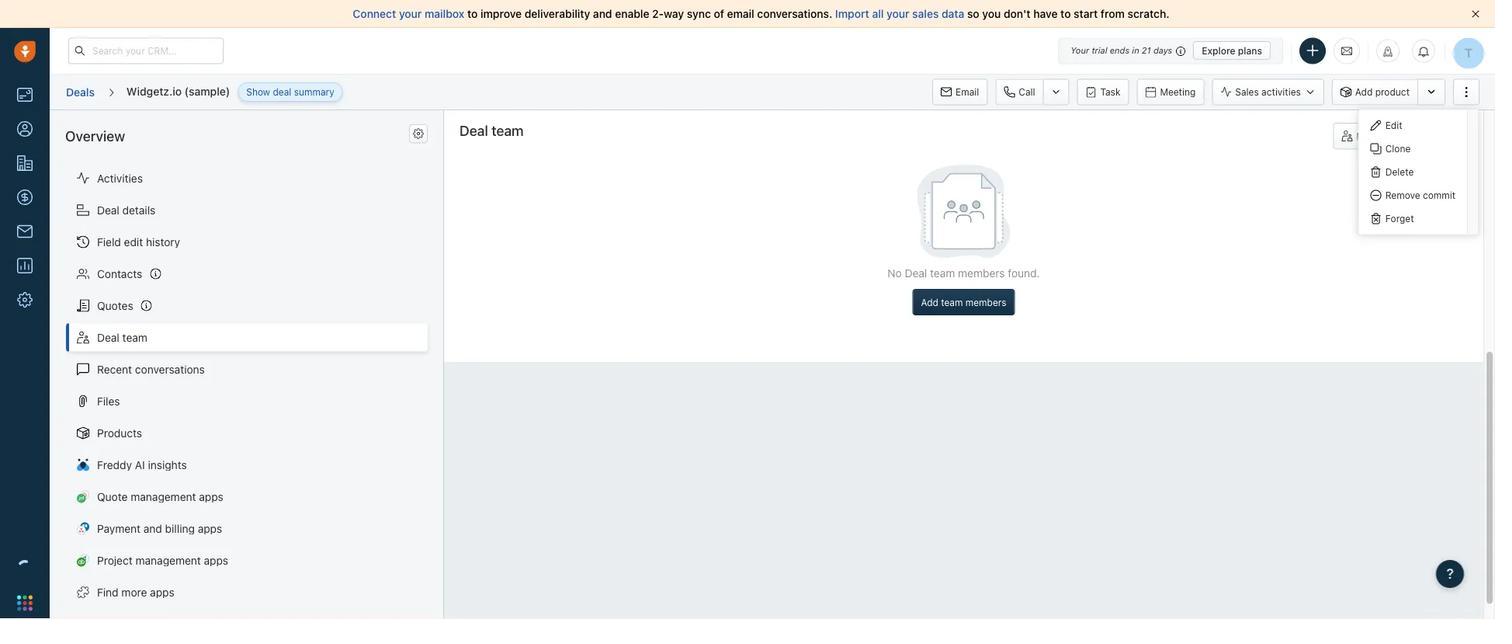 Task type: describe. For each thing, give the bounding box(es) containing it.
improve
[[481, 7, 522, 20]]

deal
[[273, 87, 292, 97]]

call
[[1019, 87, 1036, 97]]

mng settings image
[[413, 128, 424, 139]]

email button
[[933, 79, 988, 105]]

clone
[[1386, 143, 1411, 154]]

mailbox
[[425, 7, 465, 20]]

add product button
[[1333, 79, 1418, 105]]

widgetz.io (sample)
[[127, 85, 230, 97]]

widgetz.io
[[127, 85, 182, 97]]

insights
[[148, 458, 187, 471]]

management for project
[[136, 554, 201, 566]]

commit
[[1424, 190, 1456, 201]]

deal right no
[[905, 267, 928, 280]]

connect your mailbox to improve deliverability and enable 2-way sync of email conversations. import all your sales data so you don't have to start from scratch.
[[353, 7, 1170, 20]]

in
[[1133, 45, 1140, 56]]

members for manage team members
[[1419, 130, 1460, 141]]

sales
[[1236, 87, 1260, 97]]

explore plans
[[1202, 45, 1263, 56]]

add team members button
[[913, 289, 1016, 315]]

deals
[[66, 85, 95, 98]]

21
[[1142, 45, 1152, 56]]

start
[[1074, 7, 1098, 20]]

management for quote
[[131, 490, 196, 503]]

add for add team members
[[921, 297, 939, 308]]

remove
[[1386, 190, 1421, 201]]

show
[[246, 87, 270, 97]]

you
[[983, 7, 1001, 20]]

manage team members
[[1357, 130, 1460, 141]]

close image
[[1473, 10, 1480, 18]]

freddy
[[97, 458, 132, 471]]

data
[[942, 7, 965, 20]]

summary
[[294, 87, 335, 97]]

field
[[97, 235, 121, 248]]

2-
[[653, 7, 664, 20]]

billing
[[165, 522, 195, 535]]

explore
[[1202, 45, 1236, 56]]

conversations.
[[758, 7, 833, 20]]

all
[[873, 7, 884, 20]]

recent conversations
[[97, 363, 205, 375]]

way
[[664, 7, 684, 20]]

history
[[146, 235, 180, 248]]

1 to from the left
[[468, 7, 478, 20]]

products
[[97, 426, 142, 439]]

freddy ai insights
[[97, 458, 187, 471]]

conversations
[[135, 363, 205, 375]]

field edit history
[[97, 235, 180, 248]]

manage
[[1357, 130, 1392, 141]]

deal right mng settings icon
[[460, 122, 488, 139]]

0 horizontal spatial and
[[144, 522, 162, 535]]

edit
[[1386, 120, 1403, 131]]

quote management apps
[[97, 490, 224, 503]]

sales
[[913, 7, 939, 20]]

connect your mailbox link
[[353, 7, 468, 20]]

task button
[[1078, 79, 1130, 105]]

more
[[121, 585, 147, 598]]

enable
[[615, 7, 650, 20]]

so
[[968, 7, 980, 20]]

add team members
[[921, 297, 1007, 308]]

delete
[[1386, 167, 1415, 177]]

sales activities
[[1236, 87, 1302, 97]]

have
[[1034, 7, 1058, 20]]

no deal team members found.
[[888, 267, 1040, 280]]

recent
[[97, 363, 132, 375]]

product
[[1376, 87, 1410, 97]]

payment
[[97, 522, 141, 535]]

2 to from the left
[[1061, 7, 1071, 20]]

show deal summary
[[246, 87, 335, 97]]

edit
[[124, 235, 143, 248]]

quotes
[[97, 299, 133, 312]]



Task type: vqa. For each thing, say whether or not it's contained in the screenshot.
meetings
no



Task type: locate. For each thing, give the bounding box(es) containing it.
deal
[[460, 122, 488, 139], [97, 203, 119, 216], [905, 267, 928, 280], [97, 331, 119, 344]]

your
[[399, 7, 422, 20], [887, 7, 910, 20]]

found.
[[1008, 267, 1040, 280]]

deals link
[[65, 80, 95, 104]]

1 horizontal spatial and
[[593, 7, 612, 20]]

0 vertical spatial add
[[1356, 87, 1373, 97]]

email image
[[1342, 45, 1353, 57]]

call button
[[996, 79, 1044, 105]]

your trial ends in 21 days
[[1071, 45, 1173, 56]]

apps up payment and billing apps
[[199, 490, 224, 503]]

0 vertical spatial deal team
[[460, 122, 524, 139]]

apps right billing
[[198, 522, 222, 535]]

activities
[[1262, 87, 1302, 97]]

add down no deal team members found.
[[921, 297, 939, 308]]

plans
[[1239, 45, 1263, 56]]

contacts
[[97, 267, 142, 280]]

task
[[1101, 87, 1121, 97]]

1 vertical spatial members
[[959, 267, 1005, 280]]

team
[[492, 122, 524, 139], [1395, 130, 1417, 141], [931, 267, 956, 280], [942, 297, 963, 308], [122, 331, 148, 344]]

payment and billing apps
[[97, 522, 222, 535]]

add product
[[1356, 87, 1410, 97]]

no
[[888, 267, 902, 280]]

management up payment and billing apps
[[131, 490, 196, 503]]

overview
[[65, 127, 125, 144]]

0 horizontal spatial deal team
[[97, 331, 148, 344]]

trial
[[1092, 45, 1108, 56]]

1 horizontal spatial to
[[1061, 7, 1071, 20]]

deliverability
[[525, 7, 591, 20]]

1 horizontal spatial your
[[887, 7, 910, 20]]

(sample)
[[185, 85, 230, 97]]

members for add team members
[[966, 297, 1007, 308]]

to left start at the right
[[1061, 7, 1071, 20]]

deal team down quotes
[[97, 331, 148, 344]]

members down no deal team members found.
[[966, 297, 1007, 308]]

management down payment and billing apps
[[136, 554, 201, 566]]

sales activities button
[[1213, 79, 1333, 105], [1213, 79, 1325, 105]]

deal team right mng settings icon
[[460, 122, 524, 139]]

deal left details
[[97, 203, 119, 216]]

2 vertical spatial members
[[966, 297, 1007, 308]]

apps right more
[[150, 585, 175, 598]]

meeting
[[1161, 87, 1196, 97]]

add
[[1356, 87, 1373, 97], [921, 297, 939, 308]]

find
[[97, 585, 119, 598]]

management
[[131, 490, 196, 503], [136, 554, 201, 566]]

connect
[[353, 7, 396, 20]]

0 horizontal spatial your
[[399, 7, 422, 20]]

explore plans link
[[1194, 41, 1271, 60]]

meeting button
[[1137, 79, 1205, 105]]

members
[[1419, 130, 1460, 141], [959, 267, 1005, 280], [966, 297, 1007, 308]]

apps
[[199, 490, 224, 503], [198, 522, 222, 535], [204, 554, 228, 566], [150, 585, 175, 598]]

files
[[97, 394, 120, 407]]

quote
[[97, 490, 128, 503]]

email
[[956, 87, 980, 97]]

project
[[97, 554, 133, 566]]

your right 'all'
[[887, 7, 910, 20]]

your left mailbox
[[399, 7, 422, 20]]

import
[[836, 7, 870, 20]]

1 horizontal spatial deal team
[[460, 122, 524, 139]]

deal team
[[460, 122, 524, 139], [97, 331, 148, 344]]

apps for quote management apps
[[199, 490, 224, 503]]

1 vertical spatial management
[[136, 554, 201, 566]]

remove commit
[[1386, 190, 1456, 201]]

forget
[[1386, 213, 1415, 224]]

email
[[727, 7, 755, 20]]

apps for find more apps
[[150, 585, 175, 598]]

and
[[593, 7, 612, 20], [144, 522, 162, 535]]

1 horizontal spatial add
[[1356, 87, 1373, 97]]

apps down payment and billing apps
[[204, 554, 228, 566]]

1 vertical spatial deal team
[[97, 331, 148, 344]]

0 vertical spatial members
[[1419, 130, 1460, 141]]

0 vertical spatial management
[[131, 490, 196, 503]]

and left billing
[[144, 522, 162, 535]]

0 horizontal spatial add
[[921, 297, 939, 308]]

0 vertical spatial and
[[593, 7, 612, 20]]

details
[[122, 203, 156, 216]]

add left product
[[1356, 87, 1373, 97]]

days
[[1154, 45, 1173, 56]]

find more apps
[[97, 585, 175, 598]]

don't
[[1004, 7, 1031, 20]]

sync
[[687, 7, 711, 20]]

ends
[[1110, 45, 1130, 56]]

activities
[[97, 172, 143, 184]]

to
[[468, 7, 478, 20], [1061, 7, 1071, 20]]

0 horizontal spatial to
[[468, 7, 478, 20]]

2 your from the left
[[887, 7, 910, 20]]

members up "add team members"
[[959, 267, 1005, 280]]

import all your sales data link
[[836, 7, 968, 20]]

project management apps
[[97, 554, 228, 566]]

from
[[1101, 7, 1125, 20]]

1 vertical spatial and
[[144, 522, 162, 535]]

scratch.
[[1128, 7, 1170, 20]]

ai
[[135, 458, 145, 471]]

to right mailbox
[[468, 7, 478, 20]]

members right edit
[[1419, 130, 1460, 141]]

1 your from the left
[[399, 7, 422, 20]]

and left enable
[[593, 7, 612, 20]]

deal details
[[97, 203, 156, 216]]

apps for project management apps
[[204, 554, 228, 566]]

your
[[1071, 45, 1090, 56]]

manage team members button
[[1334, 123, 1469, 149]]

of
[[714, 7, 725, 20]]

1 vertical spatial add
[[921, 297, 939, 308]]

Search your CRM... text field
[[68, 38, 224, 64]]

freshworks switcher image
[[17, 595, 33, 611]]

deal up recent on the bottom left of page
[[97, 331, 119, 344]]

add for add product
[[1356, 87, 1373, 97]]



